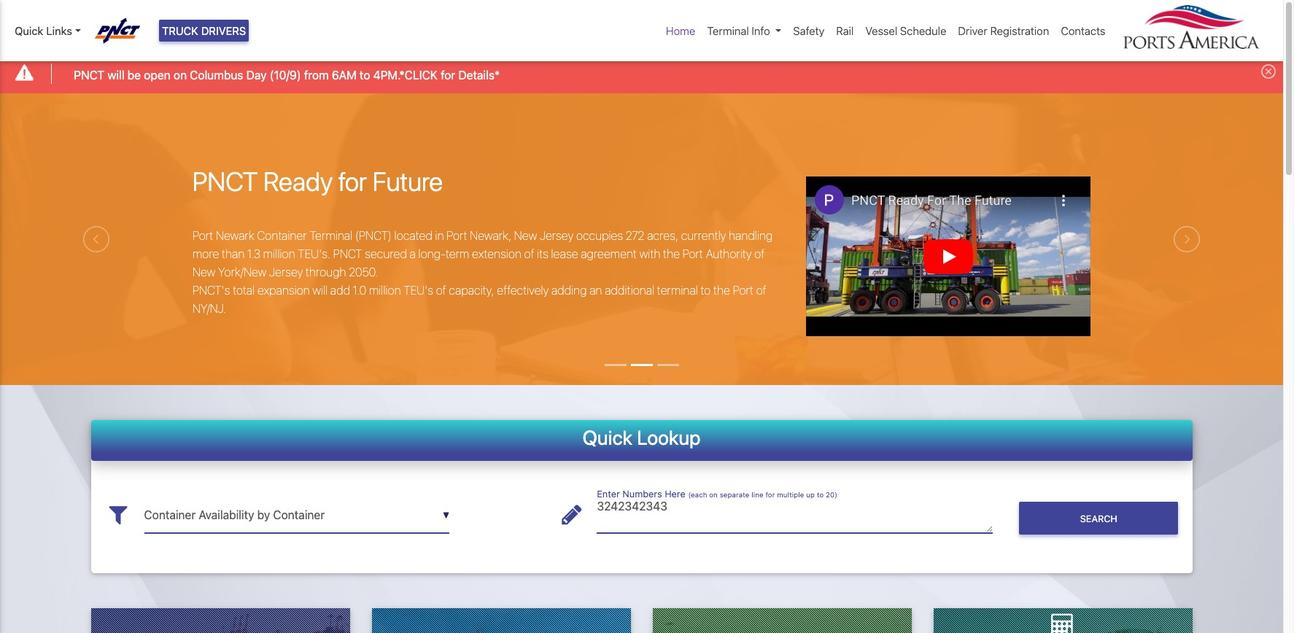 Task type: vqa. For each thing, say whether or not it's contained in the screenshot.
PNCT will be open on Columbus Day (10/9) from 6AM to 4PM.*CLICK for Details* LINK in the left of the page
yes



Task type: locate. For each thing, give the bounding box(es) containing it.
new down more on the left top
[[192, 265, 215, 278]]

contacts
[[1061, 24, 1106, 37]]

new
[[514, 229, 537, 242], [192, 265, 215, 278]]

0 horizontal spatial terminal
[[310, 229, 353, 242]]

million down container
[[263, 247, 295, 260]]

new up its
[[514, 229, 537, 242]]

pnct for pnct ready for future
[[192, 166, 258, 197]]

for right ready at the top left of page
[[338, 166, 367, 197]]

2 horizontal spatial to
[[817, 491, 824, 499]]

0 vertical spatial for
[[441, 68, 455, 81]]

quick links link
[[15, 23, 81, 39]]

quick left links at the left of page
[[15, 24, 43, 37]]

for left details*
[[441, 68, 455, 81]]

on for columbus
[[174, 68, 187, 81]]

to inside "link"
[[360, 68, 370, 81]]

2 vertical spatial to
[[817, 491, 824, 499]]

on
[[174, 68, 187, 81], [709, 491, 718, 499]]

for right line at the bottom right of the page
[[766, 491, 775, 499]]

terminal inside port newark container terminal (pnct) located in port newark, new jersey occupies 272 acres, currently handling more than 1.3 million teu's.                                 pnct secured a long-term extension of its lease agreement with the port authority of new york/new jersey through 2050. pnct's total expansion will add 1.0 million teu's of capacity,                                 effectively adding an additional terminal to the port of ny/nj.
[[310, 229, 353, 242]]

long-
[[418, 247, 446, 260]]

extension
[[472, 247, 522, 260]]

pnct
[[74, 68, 104, 81], [192, 166, 258, 197], [333, 247, 362, 260]]

pnct ready for future
[[192, 166, 443, 197]]

with
[[640, 247, 661, 260]]

jersey
[[540, 229, 574, 242], [269, 265, 303, 278]]

search button
[[1019, 502, 1179, 535]]

0 horizontal spatial pnct
[[74, 68, 104, 81]]

to right terminal
[[701, 284, 711, 297]]

enter
[[597, 489, 620, 500]]

quick up enter
[[583, 426, 633, 449]]

the down authority
[[713, 284, 730, 297]]

quick for quick lookup
[[583, 426, 633, 449]]

20)
[[826, 491, 838, 499]]

jersey up lease
[[540, 229, 574, 242]]

will inside port newark container terminal (pnct) located in port newark, new jersey occupies 272 acres, currently handling more than 1.3 million teu's.                                 pnct secured a long-term extension of its lease agreement with the port authority of new york/new jersey through 2050. pnct's total expansion will add 1.0 million teu's of capacity,                                 effectively adding an additional terminal to the port of ny/nj.
[[312, 284, 328, 297]]

home link
[[660, 17, 701, 45]]

0 horizontal spatial new
[[192, 265, 215, 278]]

add
[[330, 284, 350, 297]]

to right 6am
[[360, 68, 370, 81]]

1 horizontal spatial jersey
[[540, 229, 574, 242]]

total
[[233, 284, 255, 297]]

1 horizontal spatial quick
[[583, 426, 633, 449]]

1 horizontal spatial on
[[709, 491, 718, 499]]

of
[[524, 247, 534, 260], [754, 247, 765, 260], [436, 284, 446, 297], [756, 284, 766, 297]]

pnct inside port newark container terminal (pnct) located in port newark, new jersey occupies 272 acres, currently handling more than 1.3 million teu's.                                 pnct secured a long-term extension of its lease agreement with the port authority of new york/new jersey through 2050. pnct's total expansion will add 1.0 million teu's of capacity,                                 effectively adding an additional terminal to the port of ny/nj.
[[333, 247, 362, 260]]

1 vertical spatial terminal
[[310, 229, 353, 242]]

1 horizontal spatial new
[[514, 229, 537, 242]]

1 horizontal spatial will
[[312, 284, 328, 297]]

its
[[537, 247, 548, 260]]

terminal left info
[[707, 24, 749, 37]]

2 horizontal spatial pnct
[[333, 247, 362, 260]]

1 vertical spatial pnct
[[192, 166, 258, 197]]

0 vertical spatial terminal
[[707, 24, 749, 37]]

272
[[626, 229, 645, 242]]

on for separate
[[709, 491, 718, 499]]

terminal
[[707, 24, 749, 37], [310, 229, 353, 242]]

quick lookup
[[583, 426, 701, 449]]

expansion
[[257, 284, 310, 297]]

0 vertical spatial pnct
[[74, 68, 104, 81]]

(each
[[688, 491, 707, 499]]

a
[[410, 247, 416, 260]]

to inside enter numbers here (each on separate line for multiple up to 20)
[[817, 491, 824, 499]]

port newark container terminal (pnct) located in port newark, new jersey occupies 272 acres, currently handling more than 1.3 million teu's.                                 pnct secured a long-term extension of its lease agreement with the port authority of new york/new jersey through 2050. pnct's total expansion will add 1.0 million teu's of capacity,                                 effectively adding an additional terminal to the port of ny/nj.
[[192, 229, 773, 315]]

schedule
[[900, 24, 947, 37]]

0 horizontal spatial will
[[108, 68, 124, 81]]

agreement
[[581, 247, 637, 260]]

port right in
[[447, 229, 467, 242]]

1 vertical spatial million
[[369, 284, 401, 297]]

for inside enter numbers here (each on separate line for multiple up to 20)
[[766, 491, 775, 499]]

1 horizontal spatial pnct
[[192, 166, 258, 197]]

1 vertical spatial quick
[[583, 426, 633, 449]]

pnct left be
[[74, 68, 104, 81]]

1 vertical spatial jersey
[[269, 265, 303, 278]]

handling
[[729, 229, 773, 242]]

1 vertical spatial the
[[713, 284, 730, 297]]

to inside port newark container terminal (pnct) located in port newark, new jersey occupies 272 acres, currently handling more than 1.3 million teu's.                                 pnct secured a long-term extension of its lease agreement with the port authority of new york/new jersey through 2050. pnct's total expansion will add 1.0 million teu's of capacity,                                 effectively adding an additional terminal to the port of ny/nj.
[[701, 284, 711, 297]]

1 vertical spatial to
[[701, 284, 711, 297]]

million right "1.0"
[[369, 284, 401, 297]]

to right the up
[[817, 491, 824, 499]]

vessel schedule link
[[860, 17, 952, 45]]

0 vertical spatial million
[[263, 247, 295, 260]]

will down through
[[312, 284, 328, 297]]

2 horizontal spatial for
[[766, 491, 775, 499]]

port up more on the left top
[[192, 229, 213, 242]]

terminal
[[657, 284, 698, 297]]

None text field
[[144, 498, 450, 533]]

separate
[[720, 491, 749, 499]]

terminal up teu's.
[[310, 229, 353, 242]]

ready
[[263, 166, 333, 197]]

0 vertical spatial will
[[108, 68, 124, 81]]

will
[[108, 68, 124, 81], [312, 284, 328, 297]]

home
[[666, 24, 696, 37]]

0 vertical spatial quick
[[15, 24, 43, 37]]

1 horizontal spatial for
[[441, 68, 455, 81]]

truck
[[162, 24, 198, 37]]

pnct up '2050.'
[[333, 247, 362, 260]]

6am
[[332, 68, 357, 81]]

0 horizontal spatial to
[[360, 68, 370, 81]]

on right 'open'
[[174, 68, 187, 81]]

0 vertical spatial jersey
[[540, 229, 574, 242]]

quick
[[15, 24, 43, 37], [583, 426, 633, 449]]

container
[[257, 229, 307, 242]]

to
[[360, 68, 370, 81], [701, 284, 711, 297], [817, 491, 824, 499]]

enter numbers here (each on separate line for multiple up to 20)
[[597, 489, 838, 500]]

(10/9)
[[270, 68, 301, 81]]

1 horizontal spatial to
[[701, 284, 711, 297]]

info
[[752, 24, 770, 37]]

pnct for pnct will be open on columbus day (10/9) from 6am to 4pm.*click for details*
[[74, 68, 104, 81]]

for
[[441, 68, 455, 81], [338, 166, 367, 197], [766, 491, 775, 499]]

0 vertical spatial to
[[360, 68, 370, 81]]

on right (each
[[709, 491, 718, 499]]

be
[[127, 68, 141, 81]]

pnct inside pnct will be open on columbus day (10/9) from 6am to 4pm.*click for details* "link"
[[74, 68, 104, 81]]

0 vertical spatial on
[[174, 68, 187, 81]]

million
[[263, 247, 295, 260], [369, 284, 401, 297]]

driver registration
[[958, 24, 1049, 37]]

lease
[[551, 247, 578, 260]]

for inside "link"
[[441, 68, 455, 81]]

2 vertical spatial for
[[766, 491, 775, 499]]

safety link
[[787, 17, 830, 45]]

1 vertical spatial will
[[312, 284, 328, 297]]

0 horizontal spatial for
[[338, 166, 367, 197]]

jersey up expansion
[[269, 265, 303, 278]]

term
[[446, 247, 469, 260]]

rail link
[[830, 17, 860, 45]]

0 vertical spatial new
[[514, 229, 537, 242]]

1 vertical spatial on
[[709, 491, 718, 499]]

secured
[[365, 247, 407, 260]]

pnct's
[[192, 284, 230, 297]]

will left be
[[108, 68, 124, 81]]

None text field
[[597, 498, 993, 533]]

0 horizontal spatial quick
[[15, 24, 43, 37]]

york/new
[[218, 265, 267, 278]]

0 vertical spatial the
[[663, 247, 680, 260]]

teu's
[[404, 284, 433, 297]]

newark,
[[470, 229, 512, 242]]

lookup
[[637, 426, 701, 449]]

pnct up newark
[[192, 166, 258, 197]]

on inside "link"
[[174, 68, 187, 81]]

2 vertical spatial pnct
[[333, 247, 362, 260]]

2050.
[[349, 265, 378, 278]]

the down the acres,
[[663, 247, 680, 260]]

pnct will be open on columbus day (10/9) from 6am to 4pm.*click for details*
[[74, 68, 500, 81]]

on inside enter numbers here (each on separate line for multiple up to 20)
[[709, 491, 718, 499]]

1 vertical spatial for
[[338, 166, 367, 197]]

the
[[663, 247, 680, 260], [713, 284, 730, 297]]

0 horizontal spatial on
[[174, 68, 187, 81]]



Task type: describe. For each thing, give the bounding box(es) containing it.
contacts link
[[1055, 17, 1111, 45]]

1 horizontal spatial million
[[369, 284, 401, 297]]

line
[[752, 491, 764, 499]]

in
[[435, 229, 444, 242]]

quick links
[[15, 24, 72, 37]]

authority
[[706, 247, 752, 260]]

occupies
[[576, 229, 623, 242]]

through
[[306, 265, 346, 278]]

to for multiple
[[817, 491, 824, 499]]

pnct will be open on columbus day (10/9) from 6am to 4pm.*click for details* alert
[[0, 54, 1283, 93]]

terminal info link
[[701, 17, 787, 45]]

1.3
[[247, 247, 261, 260]]

port down the currently at top
[[683, 247, 703, 260]]

0 horizontal spatial million
[[263, 247, 295, 260]]

more
[[192, 247, 219, 260]]

adding
[[551, 284, 587, 297]]

open
[[144, 68, 171, 81]]

additional
[[605, 284, 655, 297]]

registration
[[990, 24, 1049, 37]]

1 horizontal spatial the
[[713, 284, 730, 297]]

newark
[[216, 229, 254, 242]]

drivers
[[201, 24, 246, 37]]

1 vertical spatial new
[[192, 265, 215, 278]]

port down authority
[[733, 284, 754, 297]]

numbers
[[623, 489, 662, 500]]

details*
[[458, 68, 500, 81]]

located
[[394, 229, 433, 242]]

here
[[665, 489, 686, 500]]

an
[[590, 284, 602, 297]]

1 horizontal spatial terminal
[[707, 24, 749, 37]]

quick for quick links
[[15, 24, 43, 37]]

currently
[[681, 229, 726, 242]]

up
[[806, 491, 815, 499]]

ny/nj.
[[192, 302, 226, 315]]

driver registration link
[[952, 17, 1055, 45]]

vessel
[[865, 24, 897, 37]]

close image
[[1261, 64, 1276, 79]]

day
[[246, 68, 267, 81]]

to for from
[[360, 68, 370, 81]]

rail
[[836, 24, 854, 37]]

safety
[[793, 24, 825, 37]]

than
[[222, 247, 245, 260]]

truck drivers
[[162, 24, 246, 37]]

teu's.
[[298, 247, 331, 260]]

driver
[[958, 24, 988, 37]]

from
[[304, 68, 329, 81]]

columbus
[[190, 68, 243, 81]]

search
[[1080, 513, 1118, 524]]

0 horizontal spatial jersey
[[269, 265, 303, 278]]

0 horizontal spatial the
[[663, 247, 680, 260]]

links
[[46, 24, 72, 37]]

4pm.*click
[[373, 68, 438, 81]]

truck drivers link
[[159, 20, 249, 42]]

▼
[[443, 510, 450, 521]]

vessel schedule
[[865, 24, 947, 37]]

(pnct)
[[355, 229, 392, 242]]

effectively
[[497, 284, 549, 297]]

pnct ready for future image
[[0, 93, 1283, 467]]

will inside "link"
[[108, 68, 124, 81]]

terminal info
[[707, 24, 770, 37]]

multiple
[[777, 491, 804, 499]]

future
[[373, 166, 443, 197]]

capacity,
[[449, 284, 494, 297]]

acres,
[[647, 229, 678, 242]]

1.0
[[353, 284, 366, 297]]

pnct will be open on columbus day (10/9) from 6am to 4pm.*click for details* link
[[74, 66, 500, 84]]



